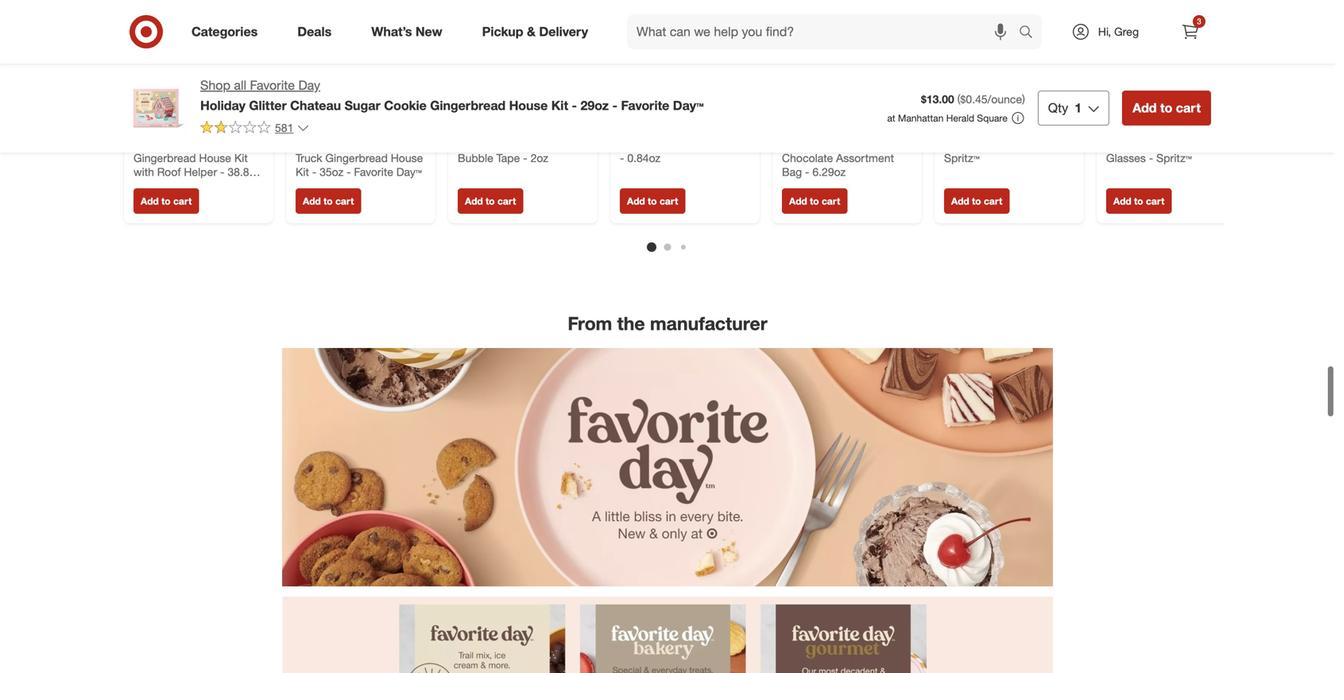 Task type: describe. For each thing, give the bounding box(es) containing it.
new
[[416, 24, 443, 39]]

- left roof
[[134, 177, 138, 191]]

categories link
[[178, 14, 278, 49]]

$5.00 4ct trend nye coupe glasses - spritz™
[[1107, 121, 1215, 163]]

deals link
[[284, 14, 352, 49]]

add to cart button for 4ct trend nye coupe glasses - spritz™ image
[[1107, 186, 1172, 212]]

cart for add to cart button related to the hubba bubba holiday bubble tape - 2oz image on the top left
[[498, 193, 516, 205]]

kit inside the $15.00 holiday special delivery truck gingerbread house kit - 35oz - favorite day™
[[296, 163, 309, 177]]

holiday classic house gingerbread house kit with roof helper - 38.8oz - favorite day™ image
[[134, 0, 264, 111]]

bubba
[[494, 135, 527, 149]]

- inside tic tac mint candy cane - 0.84oz
[[620, 149, 625, 163]]

hubba
[[458, 135, 491, 149]]

to for the hubba bubba holiday bubble tape - 2oz image on the top left
[[486, 193, 495, 205]]

from
[[568, 310, 612, 333]]

day™ inside the $15.00 holiday special delivery truck gingerbread house kit - 35oz - favorite day™
[[397, 163, 422, 177]]

to for 4ct trend nye coupe glasses - spritz™ image
[[1135, 193, 1144, 205]]

glitter
[[249, 98, 287, 113]]

add to cart button for holiday special delivery truck gingerbread house kit - 35oz - favorite day™ image
[[296, 186, 361, 212]]

sugar
[[345, 98, 381, 113]]

chocolate
[[782, 149, 833, 163]]

ghirardelli holiday classic chocolate assortment bag - 6.29oz
[[782, 135, 912, 177]]

- right 29oz
[[613, 98, 618, 113]]

search button
[[1012, 14, 1050, 52]]

what's new link
[[358, 14, 462, 49]]

/ounce
[[988, 92, 1023, 106]]

(
[[958, 92, 961, 106]]

cane
[[718, 135, 744, 149]]

bag
[[782, 163, 802, 177]]

hubba bubba holiday bubble tape - 2oz image
[[458, 0, 588, 111]]

categories
[[192, 24, 258, 39]]

tic tac mint candy cane - 0.84oz
[[620, 135, 744, 163]]

add for the ghirardelli holiday classic chocolate assortment bag - 6.29oz image at the top
[[790, 193, 808, 205]]

glasses
[[1107, 149, 1146, 163]]

cart for add to cart button corresponding to the tic tac mint candy cane - 0.84oz image
[[660, 193, 679, 205]]

coupe
[[1181, 135, 1215, 149]]

delivery inside "link"
[[539, 24, 588, 39]]

what's new
[[372, 24, 443, 39]]

pickup
[[482, 24, 524, 39]]

tic tac mint candy cane - 0.84oz link
[[620, 0, 751, 163]]

What can we help you find? suggestions appear below search field
[[627, 14, 1023, 49]]

blowers
[[1024, 135, 1064, 149]]

add for the hubba bubba holiday bubble tape - 2oz image on the top left
[[465, 193, 483, 205]]

add to cart for holiday classic house gingerbread house kit with roof helper - 38.8oz - favorite day™ image
[[141, 193, 192, 205]]

classic for assortment
[[876, 135, 912, 149]]

add to cart for the hubba bubba holiday bubble tape - 2oz image on the top left
[[465, 193, 516, 205]]

add to cart button for holiday classic house gingerbread house kit with roof helper - 38.8oz - favorite day™ image
[[134, 186, 199, 212]]

spritz™ inside $5.00 20ct nye party blowers - spritz™
[[945, 149, 980, 163]]

house up the 38.8oz
[[213, 135, 245, 149]]

mint
[[658, 135, 680, 149]]

- right helper on the top
[[220, 163, 225, 177]]

add to cart button for 20ct nye party blowers - spritz™ image at the right top of the page
[[945, 186, 1010, 212]]

to for the ghirardelli holiday classic chocolate assortment bag - 6.29oz image at the top
[[810, 193, 819, 205]]

greg
[[1115, 25, 1139, 39]]

- inside ghirardelli holiday classic chocolate assortment bag - 6.29oz
[[805, 163, 810, 177]]

cart for add to cart button associated with 4ct trend nye coupe glasses - spritz™ image
[[1146, 193, 1165, 205]]

assortment
[[837, 149, 894, 163]]

nye inside $5.00 4ct trend nye coupe glasses - spritz™
[[1156, 135, 1178, 149]]

ghirardelli holiday classic chocolate assortment bag - 6.29oz link
[[782, 0, 913, 177]]

- right 35oz
[[347, 163, 351, 177]]

pickup & delivery link
[[469, 14, 608, 49]]

6.29oz
[[813, 163, 846, 177]]

cart for add to cart button on top of trend
[[1177, 100, 1201, 116]]

herald
[[947, 112, 975, 124]]

0.84oz
[[628, 149, 661, 163]]

$5.00 for 20ct
[[945, 121, 972, 135]]

gingerbread inside the $15.00 holiday special delivery truck gingerbread house kit - 35oz - favorite day™
[[325, 149, 388, 163]]

candy
[[683, 135, 715, 149]]

helper
[[184, 163, 217, 177]]

to up $5.00 4ct trend nye coupe glasses - spritz™
[[1161, 100, 1173, 116]]

trend
[[1126, 135, 1153, 149]]

day™ inside $15.00 holiday classic house gingerbread house kit with roof helper - 38.8oz - favorite day™
[[183, 177, 209, 191]]

add to cart button for the ghirardelli holiday classic chocolate assortment bag - 6.29oz image at the top
[[782, 186, 848, 212]]

add to cart for 4ct trend nye coupe glasses - spritz™ image
[[1114, 193, 1165, 205]]

tape
[[497, 149, 520, 163]]

&
[[527, 24, 536, 39]]

)
[[1023, 92, 1026, 106]]

nye inside $5.00 20ct nye party blowers - spritz™
[[970, 135, 992, 149]]

tic
[[620, 135, 635, 149]]

cookie
[[384, 98, 427, 113]]

bubble
[[458, 149, 494, 163]]

special
[[336, 135, 373, 149]]

to for 20ct nye party blowers - spritz™ image at the right top of the page
[[972, 193, 982, 205]]

$5.00 20ct nye party blowers - spritz™
[[945, 121, 1072, 163]]

to for holiday special delivery truck gingerbread house kit - 35oz - favorite day™ image
[[324, 193, 333, 205]]

favorite inside $15.00 holiday classic house gingerbread house kit with roof helper - 38.8oz - favorite day™
[[141, 177, 180, 191]]

roof
[[157, 163, 181, 177]]

35oz
[[320, 163, 344, 177]]



Task type: locate. For each thing, give the bounding box(es) containing it.
add for holiday classic house gingerbread house kit with roof helper - 38.8oz - favorite day™ image
[[141, 193, 159, 205]]

add down 20ct
[[952, 193, 970, 205]]

holiday special delivery truck gingerbread house kit - 35oz - favorite day™ image
[[296, 0, 426, 111]]

$13.00
[[921, 92, 955, 106]]

$5.00 inside $5.00 20ct nye party blowers - spritz™
[[945, 121, 972, 135]]

2 $5.00 from the left
[[1107, 121, 1134, 135]]

3 link
[[1174, 14, 1209, 49]]

holiday up the 6.29oz
[[836, 135, 873, 149]]

kit down 581 link
[[234, 149, 248, 163]]

$15.00 holiday classic house gingerbread house kit with roof helper - 38.8oz - favorite day™
[[134, 121, 261, 191]]

at manhattan herald square
[[888, 112, 1008, 124]]

add down 0.84oz
[[627, 193, 645, 205]]

- right glasses
[[1150, 149, 1154, 163]]

20ct nye party blowers - spritz™ image
[[945, 0, 1075, 111]]

add to cart button up trend
[[1123, 91, 1212, 126]]

house inside the $15.00 holiday special delivery truck gingerbread house kit - 35oz - favorite day™
[[391, 149, 423, 163]]

3
[[1198, 16, 1202, 26]]

spritz™ inside $5.00 4ct trend nye coupe glasses - spritz™
[[1157, 149, 1192, 163]]

$15.00 down chateau
[[296, 121, 329, 135]]

what's
[[372, 24, 412, 39]]

deals
[[298, 24, 332, 39]]

add up trend
[[1133, 100, 1157, 116]]

gingerbread up hubba
[[430, 98, 506, 113]]

holiday right bubba
[[530, 135, 568, 149]]

1 horizontal spatial day™
[[397, 163, 422, 177]]

add to cart for holiday special delivery truck gingerbread house kit - 35oz - favorite day™ image
[[303, 193, 354, 205]]

add to cart button down 20ct
[[945, 186, 1010, 212]]

add for holiday special delivery truck gingerbread house kit - 35oz - favorite day™ image
[[303, 193, 321, 205]]

pickup & delivery
[[482, 24, 588, 39]]

day™
[[673, 98, 704, 113], [397, 163, 422, 177], [183, 177, 209, 191]]

add to cart for 20ct nye party blowers - spritz™ image at the right top of the page
[[952, 193, 1003, 205]]

add down "bag"
[[790, 193, 808, 205]]

delivery
[[539, 24, 588, 39], [376, 135, 416, 149]]

add to cart down bubble
[[465, 193, 516, 205]]

to down $5.00 20ct nye party blowers - spritz™
[[972, 193, 982, 205]]

2 horizontal spatial gingerbread
[[430, 98, 506, 113]]

add to cart button down roof
[[134, 186, 199, 212]]

delivery inside the $15.00 holiday special delivery truck gingerbread house kit - 35oz - favorite day™
[[376, 135, 416, 149]]

cart down party
[[984, 193, 1003, 205]]

gingerbread inside $15.00 holiday classic house gingerbread house kit with roof helper - 38.8oz - favorite day™
[[134, 149, 196, 163]]

add to cart
[[1133, 100, 1201, 116], [141, 193, 192, 205], [303, 193, 354, 205], [465, 193, 516, 205], [627, 193, 679, 205], [790, 193, 841, 205], [952, 193, 1003, 205], [1114, 193, 1165, 205]]

- left 29oz
[[572, 98, 577, 113]]

$15.00 inside $15.00 holiday classic house gingerbread house kit with roof helper - 38.8oz - favorite day™
[[134, 121, 167, 135]]

0 horizontal spatial $15.00
[[134, 121, 167, 135]]

- left 0.84oz
[[620, 149, 625, 163]]

hi,
[[1099, 25, 1112, 39]]

favorite inside the $15.00 holiday special delivery truck gingerbread house kit - 35oz - favorite day™
[[354, 163, 393, 177]]

$15.00 for holiday special delivery truck gingerbread house kit - 35oz - favorite day™
[[296, 121, 329, 135]]

hubba bubba holiday bubble tape - 2oz
[[458, 135, 568, 163]]

gingerbread inside shop all favorite day holiday glitter chateau sugar cookie gingerbread house kit - 29oz - favorite day™
[[430, 98, 506, 113]]

spritz™ right trend
[[1157, 149, 1192, 163]]

2 $15.00 from the left
[[296, 121, 329, 135]]

add to cart down roof
[[141, 193, 192, 205]]

29oz
[[581, 98, 609, 113]]

the
[[618, 310, 645, 333]]

2 horizontal spatial kit
[[552, 98, 569, 113]]

spritz™ down herald
[[945, 149, 980, 163]]

cart down $5.00 4ct trend nye coupe glasses - spritz™
[[1146, 193, 1165, 205]]

qty 1
[[1049, 100, 1082, 116]]

1 $5.00 from the left
[[945, 121, 972, 135]]

delivery right &
[[539, 24, 588, 39]]

add to cart button for the hubba bubba holiday bubble tape - 2oz image on the top left
[[458, 186, 523, 212]]

add to cart button down 0.84oz
[[620, 186, 686, 212]]

shop
[[200, 78, 231, 93]]

holiday
[[200, 98, 246, 113], [134, 135, 171, 149], [296, 135, 333, 149], [530, 135, 568, 149], [836, 135, 873, 149]]

0 horizontal spatial spritz™
[[945, 149, 980, 163]]

1 horizontal spatial classic
[[876, 135, 912, 149]]

manhattan
[[898, 112, 944, 124]]

shop all favorite day holiday glitter chateau sugar cookie gingerbread house kit - 29oz - favorite day™
[[200, 78, 704, 113]]

holiday inside the $15.00 holiday special delivery truck gingerbread house kit - 35oz - favorite day™
[[296, 135, 333, 149]]

house
[[509, 98, 548, 113], [213, 135, 245, 149], [199, 149, 231, 163], [391, 149, 423, 163]]

0 horizontal spatial classic
[[174, 135, 210, 149]]

to for the tic tac mint candy cane - 0.84oz image
[[648, 193, 657, 205]]

1 horizontal spatial gingerbread
[[325, 149, 388, 163]]

classic
[[174, 135, 210, 149], [876, 135, 912, 149]]

0 vertical spatial delivery
[[539, 24, 588, 39]]

2oz
[[531, 149, 549, 163]]

ghirardelli
[[782, 135, 833, 149]]

holiday down shop
[[200, 98, 246, 113]]

gingerbread down image of holiday glitter chateau sugar cookie gingerbread house kit - 29oz - favorite day™
[[134, 149, 196, 163]]

chateau
[[290, 98, 341, 113]]

- left 2oz
[[523, 149, 528, 163]]

to down 35oz
[[324, 193, 333, 205]]

$15.00 up with at the top left of the page
[[134, 121, 167, 135]]

add to cart for the tic tac mint candy cane - 0.84oz image
[[627, 193, 679, 205]]

0 horizontal spatial $5.00
[[945, 121, 972, 135]]

favorite left helper on the top
[[141, 177, 180, 191]]

square
[[978, 112, 1008, 124]]

favorite up glitter
[[250, 78, 295, 93]]

house down cookie on the left of page
[[391, 149, 423, 163]]

at
[[888, 112, 896, 124]]

1 classic from the left
[[174, 135, 210, 149]]

$5.00
[[945, 121, 972, 135], [1107, 121, 1134, 135]]

image of holiday glitter chateau sugar cookie gingerbread house kit - 29oz - favorite day™ image
[[124, 76, 188, 140]]

- inside $5.00 4ct trend nye coupe glasses - spritz™
[[1150, 149, 1154, 163]]

classic for gingerbread
[[174, 135, 210, 149]]

1 spritz™ from the left
[[945, 149, 980, 163]]

kit left 29oz
[[552, 98, 569, 113]]

add to cart for the ghirardelli holiday classic chocolate assortment bag - 6.29oz image at the top
[[790, 193, 841, 205]]

add to cart down the 6.29oz
[[790, 193, 841, 205]]

-
[[572, 98, 577, 113], [613, 98, 618, 113], [1067, 135, 1072, 149], [523, 149, 528, 163], [620, 149, 625, 163], [1150, 149, 1154, 163], [220, 163, 225, 177], [312, 163, 317, 177], [347, 163, 351, 177], [805, 163, 810, 177], [134, 177, 138, 191]]

tac
[[638, 135, 655, 149]]

1 vertical spatial delivery
[[376, 135, 416, 149]]

hi, greg
[[1099, 25, 1139, 39]]

581 link
[[200, 120, 310, 138]]

- right "bag"
[[805, 163, 810, 177]]

add down bubble
[[465, 193, 483, 205]]

add to cart button down the 6.29oz
[[782, 186, 848, 212]]

holiday inside $15.00 holiday classic house gingerbread house kit with roof helper - 38.8oz - favorite day™
[[134, 135, 171, 149]]

cart for holiday classic house gingerbread house kit with roof helper - 38.8oz - favorite day™ image add to cart button
[[173, 193, 192, 205]]

party
[[995, 135, 1021, 149]]

1 horizontal spatial $15.00
[[296, 121, 329, 135]]

1 horizontal spatial kit
[[296, 163, 309, 177]]

spritz™
[[945, 149, 980, 163], [1157, 149, 1192, 163]]

day™ right roof
[[183, 177, 209, 191]]

ghirardelli holiday classic chocolate assortment bag - 6.29oz image
[[782, 0, 913, 111]]

20ct
[[945, 135, 966, 149]]

from the manufacturer
[[568, 310, 768, 333]]

holiday for $15.00 holiday classic house gingerbread house kit with roof helper - 38.8oz - favorite day™
[[134, 135, 171, 149]]

2 spritz™ from the left
[[1157, 149, 1192, 163]]

cart for add to cart button corresponding to 20ct nye party blowers - spritz™ image at the right top of the page
[[984, 193, 1003, 205]]

to down roof
[[161, 193, 171, 205]]

holiday inside ghirardelli holiday classic chocolate assortment bag - 6.29oz
[[836, 135, 873, 149]]

4ct trend nye coupe glasses - spritz™ image
[[1107, 0, 1237, 111]]

all
[[234, 78, 247, 93]]

day™ up candy
[[673, 98, 704, 113]]

to down the 6.29oz
[[810, 193, 819, 205]]

- inside hubba bubba holiday bubble tape - 2oz
[[523, 149, 528, 163]]

- left 35oz
[[312, 163, 317, 177]]

4ct
[[1107, 135, 1122, 149]]

qty
[[1049, 100, 1069, 116]]

holiday up 35oz
[[296, 135, 333, 149]]

cart down 35oz
[[335, 193, 354, 205]]

add for the tic tac mint candy cane - 0.84oz image
[[627, 193, 645, 205]]

add for 4ct trend nye coupe glasses - spritz™ image
[[1114, 193, 1132, 205]]

add down with at the top left of the page
[[141, 193, 159, 205]]

house down 581 link
[[199, 149, 231, 163]]

classic inside ghirardelli holiday classic chocolate assortment bag - 6.29oz
[[876, 135, 912, 149]]

day™ down cookie on the left of page
[[397, 163, 422, 177]]

search
[[1012, 25, 1050, 41]]

to
[[1161, 100, 1173, 116], [161, 193, 171, 205], [324, 193, 333, 205], [486, 193, 495, 205], [648, 193, 657, 205], [810, 193, 819, 205], [972, 193, 982, 205], [1135, 193, 1144, 205]]

38.8oz
[[228, 163, 261, 177]]

add to cart down 20ct
[[952, 193, 1003, 205]]

with
[[134, 163, 154, 177]]

manufacturer
[[650, 310, 768, 333]]

1 horizontal spatial $5.00
[[1107, 121, 1134, 135]]

holiday for $15.00 holiday special delivery truck gingerbread house kit - 35oz - favorite day™
[[296, 135, 333, 149]]

cart down the 6.29oz
[[822, 193, 841, 205]]

581
[[275, 121, 294, 135]]

1 nye from the left
[[970, 135, 992, 149]]

holiday inside hubba bubba holiday bubble tape - 2oz
[[530, 135, 568, 149]]

0 horizontal spatial day™
[[183, 177, 209, 191]]

nye right trend
[[1156, 135, 1178, 149]]

house up bubba
[[509, 98, 548, 113]]

2 horizontal spatial day™
[[673, 98, 704, 113]]

classic inside $15.00 holiday classic house gingerbread house kit with roof helper - 38.8oz - favorite day™
[[174, 135, 210, 149]]

$15.00 for holiday classic house gingerbread house kit with roof helper - 38.8oz - favorite day™
[[134, 121, 167, 135]]

add for 20ct nye party blowers - spritz™ image at the right top of the page
[[952, 193, 970, 205]]

to down bubble
[[486, 193, 495, 205]]

1 horizontal spatial spritz™
[[1157, 149, 1192, 163]]

truck
[[296, 149, 322, 163]]

add to cart down 35oz
[[303, 193, 354, 205]]

gingerbread
[[430, 98, 506, 113], [134, 149, 196, 163], [325, 149, 388, 163]]

hubba bubba holiday bubble tape - 2oz link
[[458, 0, 588, 163]]

add to cart button down 35oz
[[296, 186, 361, 212]]

add to cart up $5.00 4ct trend nye coupe glasses - spritz™
[[1133, 100, 1201, 116]]

to down glasses
[[1135, 193, 1144, 205]]

1 $15.00 from the left
[[134, 121, 167, 135]]

add to cart button
[[1123, 91, 1212, 126], [134, 186, 199, 212], [296, 186, 361, 212], [458, 186, 523, 212], [620, 186, 686, 212], [782, 186, 848, 212], [945, 186, 1010, 212], [1107, 186, 1172, 212]]

cart down tape
[[498, 193, 516, 205]]

$0.45
[[961, 92, 988, 106]]

kit inside $15.00 holiday classic house gingerbread house kit with roof helper - 38.8oz - favorite day™
[[234, 149, 248, 163]]

cart for add to cart button associated with holiday special delivery truck gingerbread house kit - 35oz - favorite day™ image
[[335, 193, 354, 205]]

$5.00 up glasses
[[1107, 121, 1134, 135]]

- right blowers
[[1067, 135, 1072, 149]]

cart
[[1177, 100, 1201, 116], [173, 193, 192, 205], [335, 193, 354, 205], [498, 193, 516, 205], [660, 193, 679, 205], [822, 193, 841, 205], [984, 193, 1003, 205], [1146, 193, 1165, 205]]

nye right 20ct
[[970, 135, 992, 149]]

holiday up with at the top left of the page
[[134, 135, 171, 149]]

$15.00 holiday special delivery truck gingerbread house kit - 35oz - favorite day™
[[296, 121, 423, 177]]

add down 35oz
[[303, 193, 321, 205]]

kit
[[552, 98, 569, 113], [234, 149, 248, 163], [296, 163, 309, 177]]

$5.00 inside $5.00 4ct trend nye coupe glasses - spritz™
[[1107, 121, 1134, 135]]

holiday inside shop all favorite day holiday glitter chateau sugar cookie gingerbread house kit - 29oz - favorite day™
[[200, 98, 246, 113]]

to down 0.84oz
[[648, 193, 657, 205]]

gingerbread right truck
[[325, 149, 388, 163]]

1 horizontal spatial delivery
[[539, 24, 588, 39]]

kit left 35oz
[[296, 163, 309, 177]]

cart down roof
[[173, 193, 192, 205]]

delivery down cookie on the left of page
[[376, 135, 416, 149]]

favorite up tac at the left of page
[[621, 98, 670, 113]]

1 horizontal spatial nye
[[1156, 135, 1178, 149]]

holiday for ghirardelli holiday classic chocolate assortment bag - 6.29oz
[[836, 135, 873, 149]]

classic up helper on the top
[[174, 135, 210, 149]]

2 classic from the left
[[876, 135, 912, 149]]

0 horizontal spatial delivery
[[376, 135, 416, 149]]

classic down at
[[876, 135, 912, 149]]

kit inside shop all favorite day holiday glitter chateau sugar cookie gingerbread house kit - 29oz - favorite day™
[[552, 98, 569, 113]]

add to cart down 0.84oz
[[627, 193, 679, 205]]

$13.00 ( $0.45 /ounce )
[[921, 92, 1026, 106]]

day
[[299, 78, 320, 93]]

tic tac mint candy cane - 0.84oz image
[[620, 0, 751, 111]]

nye
[[970, 135, 992, 149], [1156, 135, 1178, 149]]

0 horizontal spatial kit
[[234, 149, 248, 163]]

cart down 0.84oz
[[660, 193, 679, 205]]

to for holiday classic house gingerbread house kit with roof helper - 38.8oz - favorite day™ image
[[161, 193, 171, 205]]

- inside $5.00 20ct nye party blowers - spritz™
[[1067, 135, 1072, 149]]

house inside shop all favorite day holiday glitter chateau sugar cookie gingerbread house kit - 29oz - favorite day™
[[509, 98, 548, 113]]

add down glasses
[[1114, 193, 1132, 205]]

cart for add to cart button for the ghirardelli holiday classic chocolate assortment bag - 6.29oz image at the top
[[822, 193, 841, 205]]

$5.00 for 4ct
[[1107, 121, 1134, 135]]

day™ inside shop all favorite day holiday glitter chateau sugar cookie gingerbread house kit - 29oz - favorite day™
[[673, 98, 704, 113]]

0 horizontal spatial gingerbread
[[134, 149, 196, 163]]

add to cart button down glasses
[[1107, 186, 1172, 212]]

favorite down special on the top of the page
[[354, 163, 393, 177]]

2 nye from the left
[[1156, 135, 1178, 149]]

1
[[1075, 100, 1082, 116]]

$15.00
[[134, 121, 167, 135], [296, 121, 329, 135]]

add to cart down glasses
[[1114, 193, 1165, 205]]

0 horizontal spatial nye
[[970, 135, 992, 149]]

cart up coupe
[[1177, 100, 1201, 116]]

favorite
[[250, 78, 295, 93], [621, 98, 670, 113], [354, 163, 393, 177], [141, 177, 180, 191]]

$5.00 down (
[[945, 121, 972, 135]]

$15.00 inside the $15.00 holiday special delivery truck gingerbread house kit - 35oz - favorite day™
[[296, 121, 329, 135]]

add to cart button down bubble
[[458, 186, 523, 212]]

add to cart button for the tic tac mint candy cane - 0.84oz image
[[620, 186, 686, 212]]



Task type: vqa. For each thing, say whether or not it's contained in the screenshot.
the $0.42 for Strawberry
no



